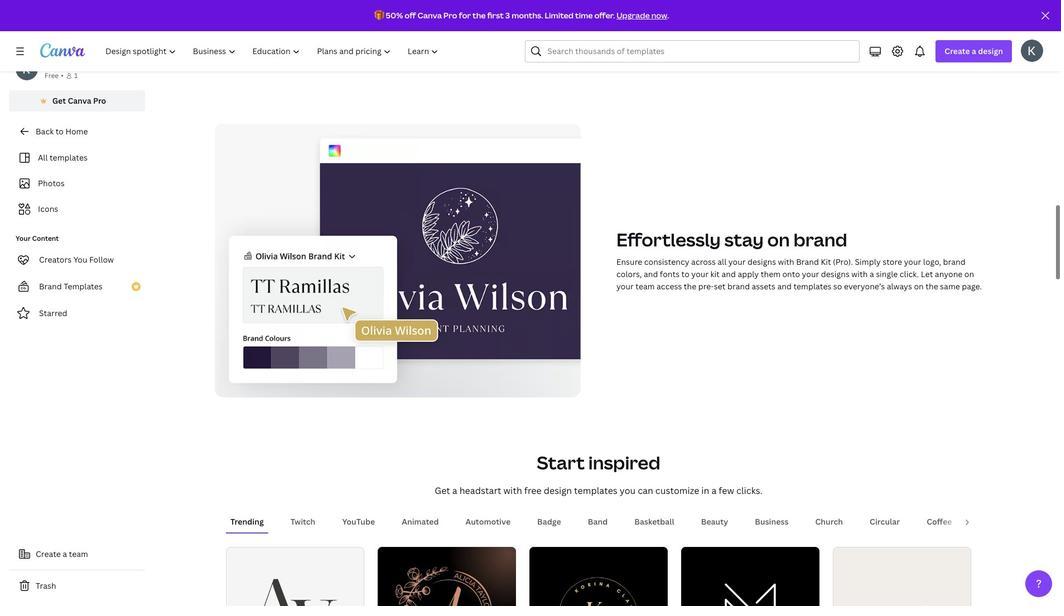 Task type: vqa. For each thing, say whether or not it's contained in the screenshot.
Genericname382024 icon
no



Task type: describe. For each thing, give the bounding box(es) containing it.
consistency
[[644, 257, 690, 267]]

onto
[[783, 269, 800, 280]]

white black m letter design business identity for digital design company logo image
[[681, 548, 820, 607]]

you
[[74, 254, 87, 265]]

badge
[[537, 517, 561, 527]]

start
[[537, 451, 585, 475]]

•
[[61, 71, 64, 80]]

create a design
[[945, 46, 1003, 56]]

1 horizontal spatial the
[[684, 281, 697, 292]]

effortlessly
[[617, 228, 721, 252]]

brand templates
[[39, 281, 103, 292]]

time
[[575, 10, 593, 21]]

get for get a headstart with free design templates you can customize in a few clicks.
[[435, 485, 450, 497]]

headstart
[[460, 485, 502, 497]]

basketball button
[[630, 512, 679, 533]]

get a headstart with free design templates you can customize in a few clicks.
[[435, 485, 763, 497]]

business
[[755, 517, 789, 527]]

brand templates link
[[9, 276, 145, 298]]

3
[[506, 10, 510, 21]]

templates
[[64, 281, 103, 292]]

beauty button
[[697, 512, 733, 533]]

ensure
[[617, 257, 643, 267]]

upgrade
[[617, 10, 650, 21]]

get for get canva pro
[[52, 95, 66, 106]]

first
[[487, 10, 504, 21]]

band
[[588, 517, 608, 527]]

your down colors,
[[617, 281, 634, 292]]

pre-
[[699, 281, 714, 292]]

back to home link
[[9, 121, 145, 143]]

trending
[[230, 517, 264, 527]]

upgrade now button
[[617, 10, 668, 21]]

rose gold elegant monogram floral circular logo image
[[378, 548, 516, 607]]

animated
[[402, 517, 439, 527]]

icons link
[[16, 199, 138, 220]]

🎁
[[374, 10, 384, 21]]

anyone
[[935, 269, 963, 280]]

your right onto
[[802, 269, 819, 280]]

colors,
[[617, 269, 642, 280]]

your right all at the right of the page
[[729, 257, 746, 267]]

all
[[38, 152, 48, 163]]

can
[[638, 485, 653, 497]]

1 vertical spatial brand
[[943, 257, 966, 267]]

animated button
[[397, 512, 443, 533]]

church
[[816, 517, 843, 527]]

your up click.
[[904, 257, 922, 267]]

50%
[[386, 10, 403, 21]]

your
[[16, 234, 31, 243]]

months.
[[512, 10, 543, 21]]

1 horizontal spatial templates
[[574, 485, 618, 497]]

automotive
[[466, 517, 511, 527]]

free •
[[45, 71, 64, 80]]

black and white aesthetic minimalist modern simple typography coconut cosmetics logo image
[[833, 548, 972, 607]]

customize
[[656, 485, 700, 497]]

few
[[719, 485, 734, 497]]

top level navigation element
[[98, 40, 448, 63]]

creators
[[39, 254, 72, 265]]

basketball
[[635, 517, 675, 527]]

in
[[702, 485, 710, 497]]

trending button
[[226, 512, 268, 533]]

templates inside effortlessly stay on brand ensure consistency across all your designs with brand kit (pro). simply store your logo, brand colors, and fonts to your kit and apply them onto your designs with a single click. let anyone on your team access the pre-set brand assets and templates so everyone's always on the same page.
[[794, 281, 832, 292]]

them
[[761, 269, 781, 280]]

business button
[[751, 512, 793, 533]]

black & white minimalist aesthetic initials font logo image
[[226, 548, 364, 607]]

trash link
[[9, 575, 145, 598]]

a for get a headstart with free design templates you can customize in a few clicks.
[[453, 485, 457, 497]]

twitch
[[291, 517, 316, 527]]

photos
[[38, 178, 65, 189]]

0 horizontal spatial templates
[[50, 152, 88, 163]]

starred
[[39, 308, 67, 319]]

get canva pro button
[[9, 90, 145, 112]]

0 vertical spatial canva
[[418, 10, 442, 21]]

1 vertical spatial design
[[544, 485, 572, 497]]

team inside effortlessly stay on brand ensure consistency across all your designs with brand kit (pro). simply store your logo, brand colors, and fonts to your kit and apply them onto your designs with a single click. let anyone on your team access the pre-set brand assets and templates so everyone's always on the same page.
[[636, 281, 655, 292]]

a for create a team
[[63, 549, 67, 560]]

back
[[36, 126, 54, 137]]

0 vertical spatial on
[[768, 228, 790, 252]]

free
[[45, 71, 59, 80]]

creators you follow link
[[9, 249, 145, 271]]

logo,
[[924, 257, 942, 267]]

all
[[718, 257, 727, 267]]

create a design button
[[936, 40, 1012, 63]]

get canva pro
[[52, 95, 106, 106]]

create a team button
[[9, 544, 145, 566]]

a for create a design
[[972, 46, 977, 56]]

0 vertical spatial brand
[[794, 228, 848, 252]]

2 vertical spatial on
[[914, 281, 924, 292]]

church button
[[811, 512, 848, 533]]



Task type: locate. For each thing, give the bounding box(es) containing it.
1 horizontal spatial brand
[[794, 228, 848, 252]]

brand
[[796, 257, 819, 267], [39, 281, 62, 292]]

content
[[32, 234, 59, 243]]

1 horizontal spatial brand
[[796, 257, 819, 267]]

always
[[887, 281, 912, 292]]

team inside button
[[69, 549, 88, 560]]

1 horizontal spatial with
[[778, 257, 795, 267]]

same
[[940, 281, 960, 292]]

photos link
[[16, 173, 138, 194]]

band button
[[584, 512, 612, 533]]

0 horizontal spatial canva
[[68, 95, 91, 106]]

0 horizontal spatial with
[[504, 485, 522, 497]]

🎁 50% off canva pro for the first 3 months. limited time offer. upgrade now .
[[374, 10, 669, 21]]

twitch button
[[286, 512, 320, 533]]

set
[[714, 281, 726, 292]]

design inside create a design dropdown button
[[978, 46, 1003, 56]]

start inspired
[[537, 451, 661, 475]]

1 horizontal spatial pro
[[444, 10, 457, 21]]

pro
[[444, 10, 457, 21], [93, 95, 106, 106]]

(pro).
[[833, 257, 853, 267]]

page.
[[962, 281, 982, 292]]

coffee
[[927, 517, 952, 527]]

to right back
[[56, 126, 64, 137]]

templates
[[50, 152, 88, 163], [794, 281, 832, 292], [574, 485, 618, 497]]

0 vertical spatial with
[[778, 257, 795, 267]]

pro up back to home 'link'
[[93, 95, 106, 106]]

0 vertical spatial designs
[[748, 257, 776, 267]]

2 horizontal spatial templates
[[794, 281, 832, 292]]

kit
[[711, 269, 720, 280]]

team up trash link
[[69, 549, 88, 560]]

brand inside effortlessly stay on brand ensure consistency across all your designs with brand kit (pro). simply store your logo, brand colors, and fonts to your kit and apply them onto your designs with a single click. let anyone on your team access the pre-set brand assets and templates so everyone's always on the same page.
[[796, 257, 819, 267]]

0 vertical spatial create
[[945, 46, 970, 56]]

coffee button
[[923, 512, 957, 533]]

youtube button
[[338, 512, 380, 533]]

templates down start inspired
[[574, 485, 618, 497]]

icons
[[38, 204, 58, 214]]

2 horizontal spatial on
[[965, 269, 975, 280]]

badge button
[[533, 512, 566, 533]]

canva right off
[[418, 10, 442, 21]]

brand up "kit"
[[794, 228, 848, 252]]

1 vertical spatial get
[[435, 485, 450, 497]]

get inside button
[[52, 95, 66, 106]]

effortlessly stay on brand image
[[215, 124, 581, 398]]

create for create a team
[[36, 549, 61, 560]]

automotive button
[[461, 512, 515, 533]]

assets
[[752, 281, 776, 292]]

the right for
[[473, 10, 486, 21]]

brand down 'apply'
[[728, 281, 750, 292]]

1 vertical spatial team
[[69, 549, 88, 560]]

2 vertical spatial templates
[[574, 485, 618, 497]]

create for create a design
[[945, 46, 970, 56]]

single
[[876, 269, 898, 280]]

a inside dropdown button
[[972, 46, 977, 56]]

0 horizontal spatial designs
[[748, 257, 776, 267]]

all templates
[[38, 152, 88, 163]]

designs up them
[[748, 257, 776, 267]]

limited
[[545, 10, 574, 21]]

1 horizontal spatial get
[[435, 485, 450, 497]]

for
[[459, 10, 471, 21]]

2 vertical spatial brand
[[728, 281, 750, 292]]

1 vertical spatial designs
[[821, 269, 850, 280]]

fonts
[[660, 269, 680, 280]]

create inside create a design dropdown button
[[945, 46, 970, 56]]

0 vertical spatial team
[[636, 281, 655, 292]]

get
[[52, 95, 66, 106], [435, 485, 450, 497]]

gold luxury initial circle logo image
[[530, 548, 668, 607]]

0 horizontal spatial and
[[644, 269, 658, 280]]

0 horizontal spatial the
[[473, 10, 486, 21]]

1 horizontal spatial design
[[978, 46, 1003, 56]]

the down let
[[926, 281, 939, 292]]

0 horizontal spatial on
[[768, 228, 790, 252]]

youtube
[[342, 517, 375, 527]]

pro left for
[[444, 10, 457, 21]]

brand left "kit"
[[796, 257, 819, 267]]

to inside effortlessly stay on brand ensure consistency across all your designs with brand kit (pro). simply store your logo, brand colors, and fonts to your kit and apply them onto your designs with a single click. let anyone on your team access the pre-set brand assets and templates so everyone's always on the same page.
[[682, 269, 690, 280]]

0 horizontal spatial brand
[[728, 281, 750, 292]]

canva inside button
[[68, 95, 91, 106]]

1 horizontal spatial canva
[[418, 10, 442, 21]]

brand up starred
[[39, 281, 62, 292]]

0 vertical spatial templates
[[50, 152, 88, 163]]

pro inside button
[[93, 95, 106, 106]]

stay
[[725, 228, 764, 252]]

canva down 1
[[68, 95, 91, 106]]

1 horizontal spatial on
[[914, 281, 924, 292]]

creators you follow
[[39, 254, 114, 265]]

1 vertical spatial pro
[[93, 95, 106, 106]]

apply
[[738, 269, 759, 280]]

designs
[[748, 257, 776, 267], [821, 269, 850, 280]]

design
[[978, 46, 1003, 56], [544, 485, 572, 497]]

2 horizontal spatial brand
[[943, 257, 966, 267]]

you
[[620, 485, 636, 497]]

with left 'free'
[[504, 485, 522, 497]]

a inside effortlessly stay on brand ensure consistency across all your designs with brand kit (pro). simply store your logo, brand colors, and fonts to your kit and apply them onto your designs with a single click. let anyone on your team access the pre-set brand assets and templates so everyone's always on the same page.
[[870, 269, 874, 280]]

kit
[[821, 257, 831, 267]]

0 horizontal spatial create
[[36, 549, 61, 560]]

0 vertical spatial brand
[[796, 257, 819, 267]]

0 vertical spatial get
[[52, 95, 66, 106]]

a inside button
[[63, 549, 67, 560]]

beauty
[[701, 517, 728, 527]]

create inside "create a team" button
[[36, 549, 61, 560]]

1 vertical spatial canva
[[68, 95, 91, 106]]

1
[[74, 71, 78, 80]]

inspired
[[589, 451, 661, 475]]

brand up anyone at right
[[943, 257, 966, 267]]

get down •
[[52, 95, 66, 106]]

designs up so
[[821, 269, 850, 280]]

.
[[668, 10, 669, 21]]

design left kendall parks 'icon'
[[978, 46, 1003, 56]]

1 horizontal spatial designs
[[821, 269, 850, 280]]

brand
[[794, 228, 848, 252], [943, 257, 966, 267], [728, 281, 750, 292]]

0 horizontal spatial to
[[56, 126, 64, 137]]

back to home
[[36, 126, 88, 137]]

templates right all
[[50, 152, 88, 163]]

everyone's
[[844, 281, 885, 292]]

1 horizontal spatial create
[[945, 46, 970, 56]]

1 vertical spatial create
[[36, 549, 61, 560]]

0 horizontal spatial team
[[69, 549, 88, 560]]

and down onto
[[778, 281, 792, 292]]

Search search field
[[548, 41, 853, 62]]

1 vertical spatial to
[[682, 269, 690, 280]]

and left 'fonts'
[[644, 269, 658, 280]]

1 horizontal spatial to
[[682, 269, 690, 280]]

across
[[692, 257, 716, 267]]

team down colors,
[[636, 281, 655, 292]]

1 vertical spatial templates
[[794, 281, 832, 292]]

simply
[[855, 257, 881, 267]]

your content
[[16, 234, 59, 243]]

2 horizontal spatial the
[[926, 281, 939, 292]]

0 horizontal spatial brand
[[39, 281, 62, 292]]

your down across
[[692, 269, 709, 280]]

to
[[56, 126, 64, 137], [682, 269, 690, 280]]

1 horizontal spatial and
[[722, 269, 736, 280]]

get left headstart
[[435, 485, 450, 497]]

2 horizontal spatial with
[[852, 269, 868, 280]]

create a team
[[36, 549, 88, 560]]

so
[[834, 281, 842, 292]]

2 horizontal spatial and
[[778, 281, 792, 292]]

1 vertical spatial brand
[[39, 281, 62, 292]]

circular button
[[866, 512, 905, 533]]

access
[[657, 281, 682, 292]]

click.
[[900, 269, 919, 280]]

0 vertical spatial pro
[[444, 10, 457, 21]]

canva
[[418, 10, 442, 21], [68, 95, 91, 106]]

let
[[921, 269, 933, 280]]

on down let
[[914, 281, 924, 292]]

to right 'fonts'
[[682, 269, 690, 280]]

0 vertical spatial to
[[56, 126, 64, 137]]

store
[[883, 257, 902, 267]]

now
[[652, 10, 668, 21]]

kendall parks image
[[1021, 40, 1044, 62]]

0 horizontal spatial design
[[544, 485, 572, 497]]

0 horizontal spatial get
[[52, 95, 66, 106]]

the left pre-
[[684, 281, 697, 292]]

effortlessly stay on brand ensure consistency across all your designs with brand kit (pro). simply store your logo, brand colors, and fonts to your kit and apply them onto your designs with a single click. let anyone on your team access the pre-set brand assets and templates so everyone's always on the same page.
[[617, 228, 982, 292]]

with up everyone's
[[852, 269, 868, 280]]

free
[[524, 485, 542, 497]]

design right 'free'
[[544, 485, 572, 497]]

1 horizontal spatial team
[[636, 281, 655, 292]]

starred link
[[9, 302, 145, 325]]

clicks.
[[737, 485, 763, 497]]

with up onto
[[778, 257, 795, 267]]

0 horizontal spatial pro
[[93, 95, 106, 106]]

and right kit
[[722, 269, 736, 280]]

home
[[66, 126, 88, 137]]

all templates link
[[16, 147, 138, 169]]

templates down onto
[[794, 281, 832, 292]]

to inside 'link'
[[56, 126, 64, 137]]

trash
[[36, 581, 56, 592]]

your
[[729, 257, 746, 267], [904, 257, 922, 267], [692, 269, 709, 280], [802, 269, 819, 280], [617, 281, 634, 292]]

2 vertical spatial with
[[504, 485, 522, 497]]

1 vertical spatial with
[[852, 269, 868, 280]]

1 vertical spatial on
[[965, 269, 975, 280]]

0 vertical spatial design
[[978, 46, 1003, 56]]

follow
[[89, 254, 114, 265]]

on right stay
[[768, 228, 790, 252]]

the
[[473, 10, 486, 21], [684, 281, 697, 292], [926, 281, 939, 292]]

None search field
[[525, 40, 860, 63]]

on up page.
[[965, 269, 975, 280]]



